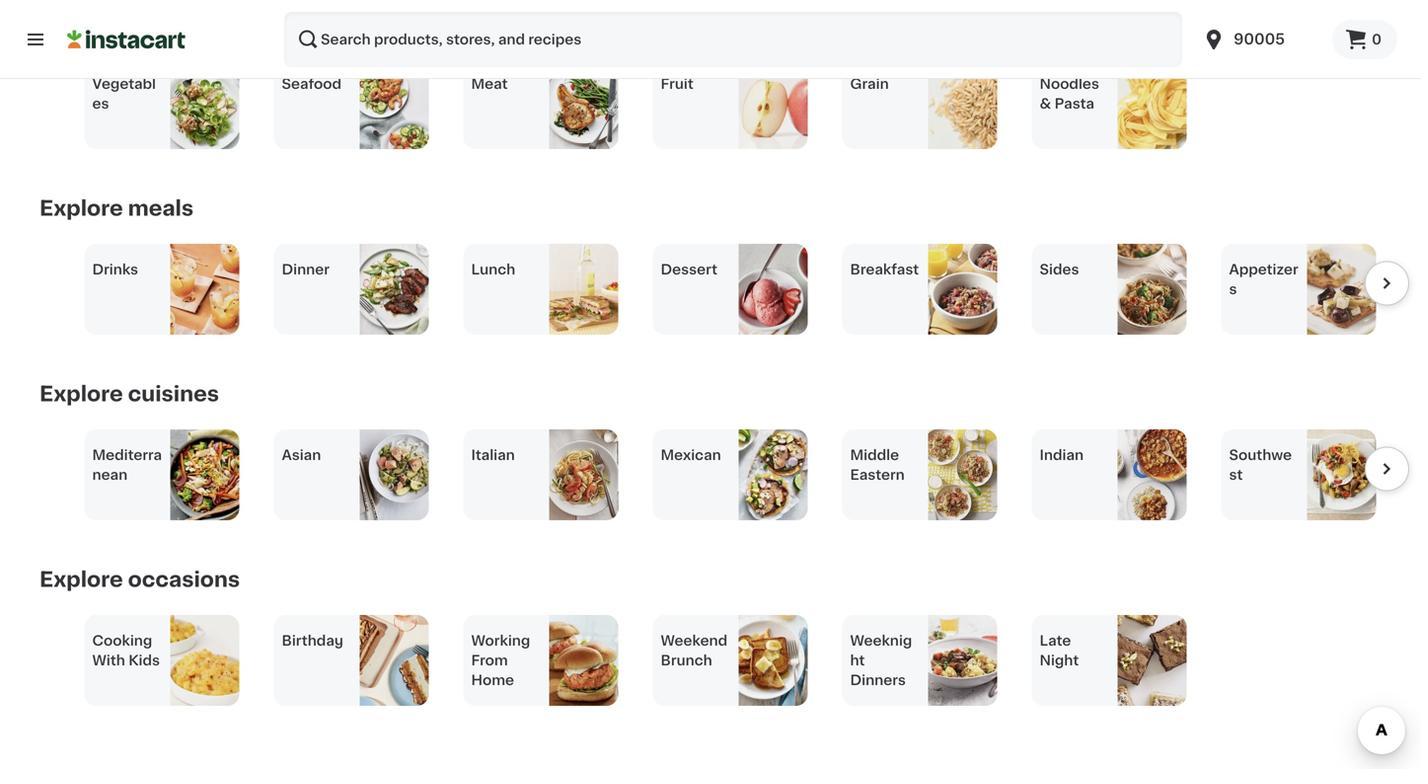 Task type: locate. For each thing, give the bounding box(es) containing it.
dinner
[[282, 263, 330, 276]]

explore meals
[[39, 198, 194, 219]]

None search field
[[284, 12, 1183, 67]]

1 vertical spatial item carousel region
[[39, 244, 1410, 335]]

late
[[1040, 634, 1072, 648]]

eastern
[[851, 468, 905, 482]]

explore for explore main ingredients
[[39, 12, 123, 33]]

cuisines
[[128, 384, 219, 404]]

working from home link
[[464, 615, 619, 706]]

explore up cooking at the bottom left of the page
[[39, 569, 123, 590]]

weeknig
[[851, 634, 913, 648]]

middle
[[851, 448, 900, 462]]

asian
[[282, 448, 321, 462]]

ingredients
[[187, 12, 312, 33]]

0 button
[[1333, 20, 1398, 59]]

meat
[[471, 77, 508, 91]]

middle eastern
[[851, 448, 905, 482]]

weekend brunch
[[661, 634, 728, 667]]

2 explore from the top
[[39, 198, 123, 219]]

3 explore from the top
[[39, 384, 123, 404]]

dinner link
[[274, 244, 429, 335]]

southwe
[[1230, 448, 1293, 462]]

1 explore from the top
[[39, 12, 123, 33]]

appetizer
[[1230, 263, 1299, 276]]

item carousel region containing mediterra nean
[[39, 430, 1410, 520]]

vegetabl es link
[[84, 58, 239, 149]]

main
[[128, 12, 182, 33]]

explore cuisines
[[39, 384, 219, 404]]

90005
[[1234, 32, 1286, 46]]

item carousel region
[[12, 58, 1410, 149], [39, 244, 1410, 335], [39, 430, 1410, 520]]

pasta
[[1055, 97, 1095, 111]]

explore up drinks
[[39, 198, 123, 219]]

from
[[471, 654, 508, 667]]

explore
[[39, 12, 123, 33], [39, 198, 123, 219], [39, 384, 123, 404], [39, 569, 123, 590]]

cooking with kids
[[92, 634, 160, 667]]

noodles & pasta
[[1040, 77, 1100, 111]]

meat link
[[464, 58, 619, 149]]

lunch link
[[464, 244, 619, 335]]

item carousel region for explore main ingredients
[[12, 58, 1410, 149]]

kids
[[129, 654, 160, 667]]

southwe st link
[[1222, 430, 1377, 520]]

vegetabl es
[[92, 77, 156, 111]]

4 explore from the top
[[39, 569, 123, 590]]

2 vertical spatial item carousel region
[[39, 430, 1410, 520]]

90005 button
[[1191, 12, 1333, 67], [1203, 12, 1321, 67]]

mexican link
[[653, 430, 808, 520]]

occasions
[[128, 569, 240, 590]]

home
[[471, 673, 514, 687]]

appetizer s
[[1230, 263, 1299, 296]]

mediterra nean link
[[84, 430, 239, 520]]

item carousel region for explore cuisines
[[39, 430, 1410, 520]]

working from home
[[471, 634, 530, 687]]

explore up mediterra
[[39, 384, 123, 404]]

italian
[[471, 448, 515, 462]]

grain
[[851, 77, 889, 91]]

drinks
[[92, 263, 138, 276]]

noodles
[[1040, 77, 1100, 91]]

item carousel region containing vegetabl es
[[12, 58, 1410, 149]]

&
[[1040, 97, 1052, 111]]

indian
[[1040, 448, 1084, 462]]

birthday
[[282, 634, 343, 648]]

explore left main
[[39, 12, 123, 33]]

mexican
[[661, 448, 721, 462]]

late night link
[[1032, 615, 1187, 706]]

explore occasions
[[39, 569, 240, 590]]

mediterra
[[92, 448, 162, 462]]

seafood link
[[274, 58, 429, 149]]

night
[[1040, 654, 1079, 667]]

0 vertical spatial item carousel region
[[12, 58, 1410, 149]]

item carousel region containing drinks
[[39, 244, 1410, 335]]

grain link
[[843, 58, 998, 149]]

1 90005 button from the left
[[1191, 12, 1333, 67]]

seafood
[[282, 77, 342, 91]]



Task type: vqa. For each thing, say whether or not it's contained in the screenshot.
Appetizer s
yes



Task type: describe. For each thing, give the bounding box(es) containing it.
drinks link
[[84, 244, 239, 335]]

dessert
[[661, 263, 718, 276]]

weeknig ht dinners
[[851, 634, 913, 687]]

breakfast
[[851, 263, 919, 276]]

0
[[1373, 33, 1382, 46]]

Search field
[[284, 12, 1183, 67]]

nean
[[92, 468, 128, 482]]

sides
[[1040, 263, 1080, 276]]

appetizer s link
[[1222, 244, 1377, 335]]

asian link
[[274, 430, 429, 520]]

vegetabl
[[92, 77, 156, 91]]

explore for explore meals
[[39, 198, 123, 219]]

instacart logo image
[[67, 28, 186, 51]]

dessert link
[[653, 244, 808, 335]]

item carousel region for explore meals
[[39, 244, 1410, 335]]

indian link
[[1032, 430, 1187, 520]]

weekend
[[661, 634, 728, 648]]

working
[[471, 634, 530, 648]]

explore for explore occasions
[[39, 569, 123, 590]]

sides link
[[1032, 244, 1187, 335]]

late night
[[1040, 634, 1079, 667]]

italian link
[[464, 430, 619, 520]]

noodles & pasta link
[[1032, 58, 1187, 149]]

2 90005 button from the left
[[1203, 12, 1321, 67]]

meals
[[128, 198, 194, 219]]

s
[[1230, 282, 1238, 296]]

weeknig ht dinners link
[[843, 615, 998, 706]]

es
[[92, 97, 109, 111]]

brunch
[[661, 654, 713, 667]]

fruit
[[661, 77, 694, 91]]

fruit link
[[653, 58, 808, 149]]

with
[[92, 654, 125, 667]]

explore for explore cuisines
[[39, 384, 123, 404]]

ht
[[851, 654, 865, 667]]

lunch
[[471, 263, 516, 276]]

st
[[1230, 468, 1243, 482]]

explore main ingredients
[[39, 12, 312, 33]]

dinners
[[851, 673, 906, 687]]

cooking
[[92, 634, 152, 648]]

breakfast link
[[843, 244, 998, 335]]

birthday link
[[274, 615, 429, 706]]

middle eastern link
[[843, 430, 998, 520]]

southwe st
[[1230, 448, 1293, 482]]

weekend brunch link
[[653, 615, 808, 706]]

cooking with kids link
[[84, 615, 239, 706]]

mediterra nean
[[92, 448, 162, 482]]



